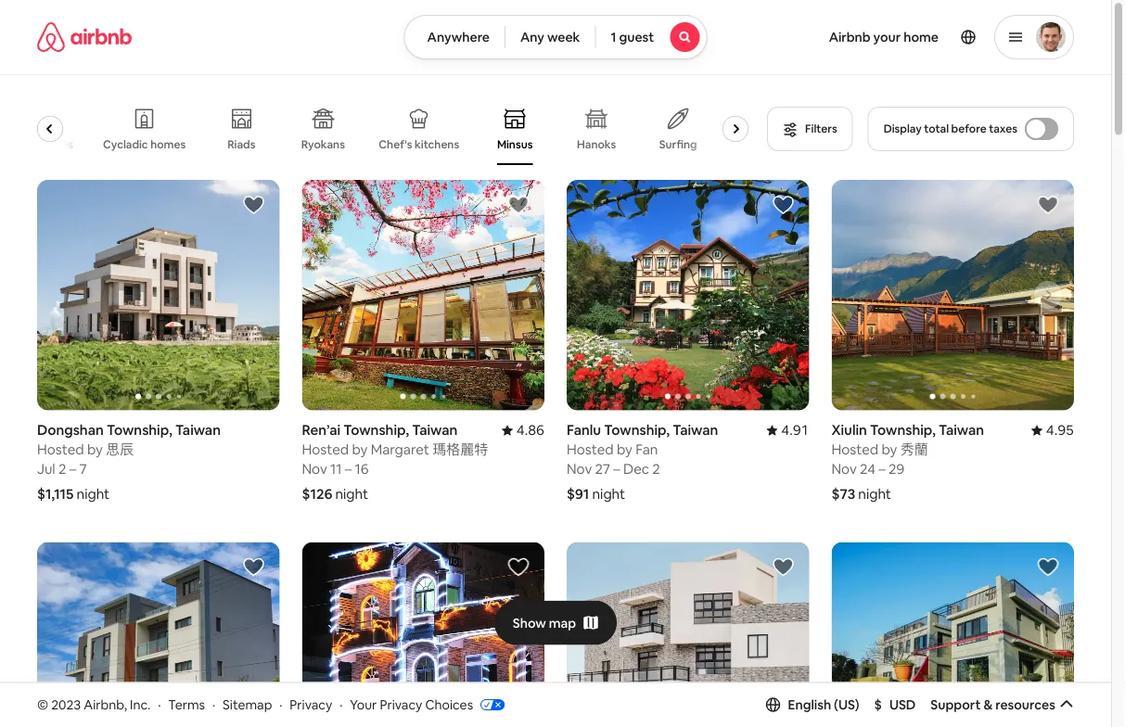 Task type: vqa. For each thing, say whether or not it's contained in the screenshot.
GRAND
yes



Task type: describe. For each thing, give the bounding box(es) containing it.
秀蘭
[[901, 441, 928, 459]]

hosted for 2
[[37, 441, 84, 459]]

$126
[[302, 485, 332, 503]]

add to wishlist: chenggong township, taiwan image
[[507, 556, 530, 578]]

pianos
[[39, 137, 73, 152]]

add to wishlist: xiulin township, taiwan image
[[1037, 194, 1060, 216]]

add to wishlist: fuxing district, taiwan image
[[1037, 556, 1060, 578]]

terms
[[168, 696, 205, 713]]

xiulin
[[832, 421, 867, 439]]

display total before taxes
[[884, 122, 1018, 136]]

xiulin township, taiwan hosted by 秀蘭 nov 24 – 29 $73 night
[[832, 421, 984, 503]]

your privacy choices
[[350, 696, 473, 713]]

3 · from the left
[[279, 696, 283, 713]]

airbnb your home
[[829, 29, 939, 45]]

grand pianos
[[4, 137, 73, 152]]

surfing
[[659, 137, 697, 152]]

1 guest button
[[595, 15, 707, 59]]

$
[[875, 697, 882, 713]]

2 inside fanlu township, taiwan hosted by fan nov 27 – dec 2 $91 night
[[652, 460, 660, 478]]

(us)
[[834, 697, 860, 713]]

inc.
[[130, 696, 151, 713]]

guest
[[619, 29, 654, 45]]

7
[[79, 460, 87, 478]]

terms link
[[168, 696, 205, 713]]

$91
[[567, 485, 589, 503]]

&
[[984, 697, 993, 713]]

add to wishlist: fanlu township, taiwan image
[[772, 194, 795, 216]]

your
[[874, 29, 901, 45]]

© 2023 airbnb, inc. ·
[[37, 696, 161, 713]]

24
[[860, 460, 876, 478]]

profile element
[[730, 0, 1074, 74]]

1 · from the left
[[158, 696, 161, 713]]

english (us) button
[[766, 697, 860, 713]]

support
[[931, 697, 981, 713]]

11
[[330, 460, 342, 478]]

hosted for 24
[[832, 441, 879, 459]]

add to wishlist: ren'ai township, taiwan image
[[507, 194, 530, 216]]

your privacy choices link
[[350, 696, 505, 714]]

filters button
[[767, 107, 853, 151]]

sitemap link
[[223, 696, 272, 713]]

by for dec
[[617, 441, 633, 459]]

kitchens
[[415, 137, 459, 152]]

night inside "ren'ai township, taiwan hosted by margaret 瑪格麗特 nov 11 – 16 $126 night"
[[335, 485, 368, 503]]

total
[[924, 122, 949, 136]]

display total before taxes button
[[868, 107, 1074, 151]]

before
[[952, 122, 987, 136]]

township, for 思辰
[[107, 421, 172, 439]]

week
[[547, 29, 580, 45]]

$1,115
[[37, 485, 74, 503]]

dongshan
[[37, 421, 104, 439]]

terms · sitemap · privacy
[[168, 696, 332, 713]]

english
[[788, 697, 831, 713]]

©
[[37, 696, 48, 713]]

township, for margaret
[[344, 421, 409, 439]]

fan
[[636, 441, 658, 459]]

dongshan township, taiwan hosted by 思辰 jul 2 – 7 $1,115 night
[[37, 421, 221, 503]]

homes
[[150, 137, 186, 152]]

cycladic homes
[[103, 137, 186, 152]]

ryokans
[[301, 137, 345, 152]]

show map
[[513, 615, 576, 631]]

resources
[[996, 697, 1056, 713]]

2 · from the left
[[212, 696, 215, 713]]

filters
[[805, 122, 837, 136]]

support & resources
[[931, 697, 1056, 713]]

nov inside "ren'ai township, taiwan hosted by margaret 瑪格麗特 nov 11 – 16 $126 night"
[[302, 460, 327, 478]]

add to wishlist: wujie township, taiwan image
[[243, 556, 265, 578]]

思辰
[[106, 441, 134, 459]]

none search field containing anywhere
[[404, 15, 707, 59]]

taiwan for fanlu township, taiwan hosted by fan nov 27 – dec 2 $91 night
[[673, 421, 718, 439]]

ren'ai township, taiwan hosted by margaret 瑪格麗特 nov 11 – 16 $126 night
[[302, 421, 488, 503]]

nov for nov 24 – 29
[[832, 460, 857, 478]]

2 privacy from the left
[[380, 696, 422, 713]]

4.95 out of 5 average rating image
[[1031, 421, 1074, 439]]

airbnb
[[829, 29, 871, 45]]

2023
[[51, 696, 81, 713]]

jul
[[37, 460, 55, 478]]

support & resources button
[[931, 697, 1074, 713]]

any week
[[520, 29, 580, 45]]

fanlu
[[567, 421, 601, 439]]

display
[[884, 122, 922, 136]]

sitemap
[[223, 696, 272, 713]]

anywhere button
[[404, 15, 506, 59]]



Task type: locate. For each thing, give the bounding box(es) containing it.
margaret
[[371, 441, 430, 459]]

township, inside xiulin township, taiwan hosted by 秀蘭 nov 24 – 29 $73 night
[[870, 421, 936, 439]]

privacy link
[[290, 696, 332, 713]]

hanoks
[[577, 137, 616, 152]]

– right 27
[[613, 460, 620, 478]]

choices
[[425, 696, 473, 713]]

1 nov from the left
[[302, 460, 327, 478]]

4 by from the left
[[882, 441, 898, 459]]

4.91
[[781, 421, 809, 439]]

4 night from the left
[[859, 485, 892, 503]]

hosted for 27
[[567, 441, 614, 459]]

1 by from the left
[[87, 441, 103, 459]]

home
[[904, 29, 939, 45]]

by inside xiulin township, taiwan hosted by 秀蘭 nov 24 – 29 $73 night
[[882, 441, 898, 459]]

add to wishlist: magong, taiwan image
[[772, 556, 795, 578]]

fanlu township, taiwan hosted by fan nov 27 – dec 2 $91 night
[[567, 421, 718, 503]]

by for 7
[[87, 441, 103, 459]]

hosted inside "ren'ai township, taiwan hosted by margaret 瑪格麗特 nov 11 – 16 $126 night"
[[302, 441, 349, 459]]

0 horizontal spatial nov
[[302, 460, 327, 478]]

27
[[595, 460, 610, 478]]

by inside fanlu township, taiwan hosted by fan nov 27 – dec 2 $91 night
[[617, 441, 633, 459]]

1 night from the left
[[77, 485, 110, 503]]

1 horizontal spatial 2
[[652, 460, 660, 478]]

None search field
[[404, 15, 707, 59]]

3 taiwan from the left
[[673, 421, 718, 439]]

4 hosted from the left
[[832, 441, 879, 459]]

2 hosted from the left
[[302, 441, 349, 459]]

2
[[58, 460, 66, 478], [652, 460, 660, 478]]

township, up 思辰
[[107, 421, 172, 439]]

1
[[611, 29, 616, 45]]

nov inside xiulin township, taiwan hosted by 秀蘭 nov 24 – 29 $73 night
[[832, 460, 857, 478]]

usd
[[890, 697, 916, 713]]

night inside dongshan township, taiwan hosted by 思辰 jul 2 – 7 $1,115 night
[[77, 485, 110, 503]]

group containing grand pianos
[[4, 93, 756, 165]]

1 horizontal spatial privacy
[[380, 696, 422, 713]]

1 hosted from the left
[[37, 441, 84, 459]]

– inside dongshan township, taiwan hosted by 思辰 jul 2 – 7 $1,115 night
[[69, 460, 76, 478]]

4.86
[[517, 421, 545, 439]]

· left the privacy link
[[279, 696, 283, 713]]

english (us)
[[788, 697, 860, 713]]

hosted inside dongshan township, taiwan hosted by 思辰 jul 2 – 7 $1,115 night
[[37, 441, 84, 459]]

by for –
[[352, 441, 368, 459]]

airbnb your home link
[[818, 18, 950, 57]]

4 taiwan from the left
[[939, 421, 984, 439]]

4 township, from the left
[[870, 421, 936, 439]]

privacy left your
[[290, 696, 332, 713]]

by left fan
[[617, 441, 633, 459]]

hosted down 'dongshan'
[[37, 441, 84, 459]]

privacy
[[290, 696, 332, 713], [380, 696, 422, 713]]

night down the 16
[[335, 485, 368, 503]]

night down 24
[[859, 485, 892, 503]]

2 township, from the left
[[344, 421, 409, 439]]

any
[[520, 29, 545, 45]]

–
[[69, 460, 76, 478], [345, 460, 352, 478], [613, 460, 620, 478], [879, 460, 886, 478]]

map
[[549, 615, 576, 631]]

2 right jul
[[58, 460, 66, 478]]

nov left 27
[[567, 460, 592, 478]]

4.91 out of 5 average rating image
[[767, 421, 809, 439]]

ren'ai
[[302, 421, 341, 439]]

by up the 16
[[352, 441, 368, 459]]

2 nov from the left
[[567, 460, 592, 478]]

hosted down ren'ai
[[302, 441, 349, 459]]

taiwan inside "ren'ai township, taiwan hosted by margaret 瑪格麗特 nov 11 – 16 $126 night"
[[412, 421, 458, 439]]

night inside xiulin township, taiwan hosted by 秀蘭 nov 24 – 29 $73 night
[[859, 485, 892, 503]]

3 township, from the left
[[604, 421, 670, 439]]

– right 11
[[345, 460, 352, 478]]

night down 7
[[77, 485, 110, 503]]

township, up fan
[[604, 421, 670, 439]]

hosted inside xiulin township, taiwan hosted by 秀蘭 nov 24 – 29 $73 night
[[832, 441, 879, 459]]

show map button
[[494, 601, 617, 645]]

2 right dec
[[652, 460, 660, 478]]

· left your
[[340, 696, 343, 713]]

2 – from the left
[[345, 460, 352, 478]]

hosted inside fanlu township, taiwan hosted by fan nov 27 – dec 2 $91 night
[[567, 441, 614, 459]]

2 horizontal spatial nov
[[832, 460, 857, 478]]

2 inside dongshan township, taiwan hosted by 思辰 jul 2 – 7 $1,115 night
[[58, 460, 66, 478]]

– right 24
[[879, 460, 886, 478]]

nov for nov 27 – dec 2
[[567, 460, 592, 478]]

nov
[[302, 460, 327, 478], [567, 460, 592, 478], [832, 460, 857, 478]]

4.86 out of 5 average rating image
[[502, 421, 545, 439]]

airbnb,
[[84, 696, 127, 713]]

riads
[[227, 137, 256, 152]]

– for xiulin
[[879, 460, 886, 478]]

by inside dongshan township, taiwan hosted by 思辰 jul 2 – 7 $1,115 night
[[87, 441, 103, 459]]

– inside xiulin township, taiwan hosted by 秀蘭 nov 24 – 29 $73 night
[[879, 460, 886, 478]]

minsus
[[497, 137, 533, 152]]

township,
[[107, 421, 172, 439], [344, 421, 409, 439], [604, 421, 670, 439], [870, 421, 936, 439]]

dec
[[623, 460, 649, 478]]

3 – from the left
[[613, 460, 620, 478]]

·
[[158, 696, 161, 713], [212, 696, 215, 713], [279, 696, 283, 713], [340, 696, 343, 713]]

your
[[350, 696, 377, 713]]

taiwan for xiulin township, taiwan hosted by 秀蘭 nov 24 – 29 $73 night
[[939, 421, 984, 439]]

by for 29
[[882, 441, 898, 459]]

2 2 from the left
[[652, 460, 660, 478]]

– inside "ren'ai township, taiwan hosted by margaret 瑪格麗特 nov 11 – 16 $126 night"
[[345, 460, 352, 478]]

add to wishlist: dongshan township, taiwan image
[[243, 194, 265, 216]]

– for fanlu
[[613, 460, 620, 478]]

· right terms link at the left of page
[[212, 696, 215, 713]]

by inside "ren'ai township, taiwan hosted by margaret 瑪格麗特 nov 11 – 16 $126 night"
[[352, 441, 368, 459]]

1 township, from the left
[[107, 421, 172, 439]]

0 horizontal spatial privacy
[[290, 696, 332, 713]]

taiwan
[[175, 421, 221, 439], [412, 421, 458, 439], [673, 421, 718, 439], [939, 421, 984, 439]]

by up 29
[[882, 441, 898, 459]]

night
[[77, 485, 110, 503], [335, 485, 368, 503], [592, 485, 625, 503], [859, 485, 892, 503]]

2 night from the left
[[335, 485, 368, 503]]

by left 思辰
[[87, 441, 103, 459]]

township, for fan
[[604, 421, 670, 439]]

night down 27
[[592, 485, 625, 503]]

2 taiwan from the left
[[412, 421, 458, 439]]

taxes
[[989, 122, 1018, 136]]

3 hosted from the left
[[567, 441, 614, 459]]

township, up 秀蘭
[[870, 421, 936, 439]]

· right inc.
[[158, 696, 161, 713]]

– for dongshan
[[69, 460, 76, 478]]

29
[[889, 460, 905, 478]]

night inside fanlu township, taiwan hosted by fan nov 27 – dec 2 $91 night
[[592, 485, 625, 503]]

group
[[4, 93, 756, 165], [37, 180, 280, 410], [302, 180, 545, 410], [567, 180, 809, 410], [832, 180, 1074, 410], [37, 542, 280, 727], [302, 542, 545, 727], [567, 542, 809, 727], [832, 542, 1074, 727]]

show
[[513, 615, 546, 631]]

– left 7
[[69, 460, 76, 478]]

1 guest
[[611, 29, 654, 45]]

chef's
[[379, 137, 412, 152]]

4.95
[[1046, 421, 1074, 439]]

4 – from the left
[[879, 460, 886, 478]]

township, inside fanlu township, taiwan hosted by fan nov 27 – dec 2 $91 night
[[604, 421, 670, 439]]

hosted
[[37, 441, 84, 459], [302, 441, 349, 459], [567, 441, 614, 459], [832, 441, 879, 459]]

3 nov from the left
[[832, 460, 857, 478]]

taiwan for dongshan township, taiwan hosted by 思辰 jul 2 – 7 $1,115 night
[[175, 421, 221, 439]]

hosted down fanlu
[[567, 441, 614, 459]]

$73
[[832, 485, 856, 503]]

3 night from the left
[[592, 485, 625, 503]]

4 · from the left
[[340, 696, 343, 713]]

nov left 11
[[302, 460, 327, 478]]

瑪格麗特
[[433, 441, 488, 459]]

hosted for nov
[[302, 441, 349, 459]]

3 by from the left
[[617, 441, 633, 459]]

1 taiwan from the left
[[175, 421, 221, 439]]

anywhere
[[427, 29, 490, 45]]

taiwan inside xiulin township, taiwan hosted by 秀蘭 nov 24 – 29 $73 night
[[939, 421, 984, 439]]

1 privacy from the left
[[290, 696, 332, 713]]

taiwan inside fanlu township, taiwan hosted by fan nov 27 – dec 2 $91 night
[[673, 421, 718, 439]]

privacy right your
[[380, 696, 422, 713]]

chef's kitchens
[[379, 137, 459, 152]]

16
[[355, 460, 369, 478]]

grand
[[4, 137, 36, 152]]

1 – from the left
[[69, 460, 76, 478]]

cycladic
[[103, 137, 148, 152]]

$ usd
[[875, 697, 916, 713]]

taiwan for ren'ai township, taiwan hosted by margaret 瑪格麗特 nov 11 – 16 $126 night
[[412, 421, 458, 439]]

nov inside fanlu township, taiwan hosted by fan nov 27 – dec 2 $91 night
[[567, 460, 592, 478]]

0 horizontal spatial 2
[[58, 460, 66, 478]]

taiwan inside dongshan township, taiwan hosted by 思辰 jul 2 – 7 $1,115 night
[[175, 421, 221, 439]]

township, for 秀蘭
[[870, 421, 936, 439]]

hosted down xiulin
[[832, 441, 879, 459]]

any week button
[[505, 15, 596, 59]]

1 horizontal spatial nov
[[567, 460, 592, 478]]

by
[[87, 441, 103, 459], [352, 441, 368, 459], [617, 441, 633, 459], [882, 441, 898, 459]]

nov left 24
[[832, 460, 857, 478]]

2 by from the left
[[352, 441, 368, 459]]

township, inside dongshan township, taiwan hosted by 思辰 jul 2 – 7 $1,115 night
[[107, 421, 172, 439]]

township, up margaret on the bottom
[[344, 421, 409, 439]]

township, inside "ren'ai township, taiwan hosted by margaret 瑪格麗特 nov 11 – 16 $126 night"
[[344, 421, 409, 439]]

– inside fanlu township, taiwan hosted by fan nov 27 – dec 2 $91 night
[[613, 460, 620, 478]]

1 2 from the left
[[58, 460, 66, 478]]



